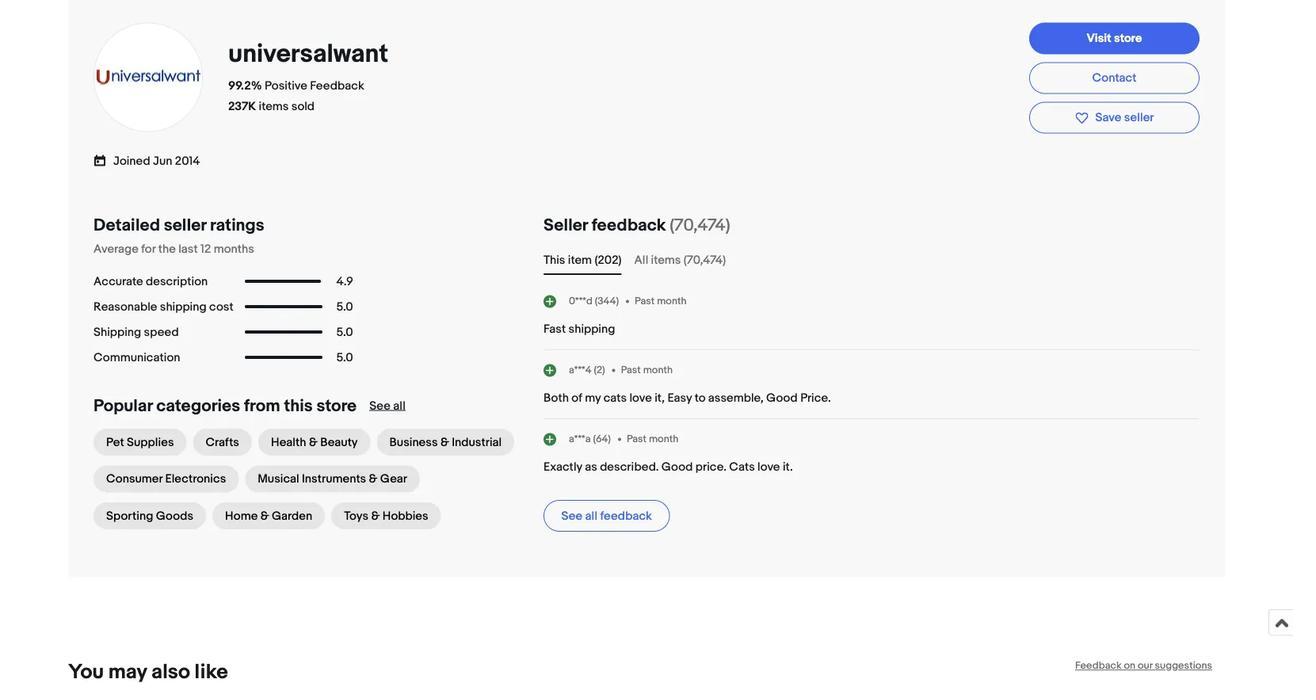 Task type: describe. For each thing, give the bounding box(es) containing it.
(64)
[[593, 433, 611, 445]]

universalwant link
[[228, 38, 394, 69]]

all for see all
[[393, 399, 406, 413]]

both
[[544, 391, 569, 405]]

see for see all feedback
[[562, 509, 583, 523]]

accurate description
[[94, 274, 208, 289]]

from
[[244, 396, 280, 416]]

beauty
[[320, 435, 358, 449]]

description
[[146, 274, 208, 289]]

toys & hobbies
[[344, 509, 429, 523]]

health & beauty link
[[258, 429, 371, 456]]

price.
[[801, 391, 831, 405]]

my
[[585, 391, 601, 405]]

items inside 99.2% positive feedback 237k items sold
[[259, 99, 289, 114]]

easy
[[668, 391, 692, 405]]

seller
[[544, 215, 588, 235]]

shipping for fast
[[569, 322, 615, 336]]

price.
[[696, 460, 727, 474]]

to
[[695, 391, 706, 405]]

seller feedback (70,474)
[[544, 215, 730, 235]]

past for as
[[627, 433, 647, 445]]

business & industrial
[[390, 435, 502, 449]]

reasonable shipping cost
[[94, 300, 234, 314]]

universalwant image
[[93, 22, 204, 133]]

popular categories from this store
[[94, 396, 357, 416]]

see all feedback
[[562, 509, 652, 523]]

contact
[[1093, 70, 1137, 85]]

ratings
[[210, 215, 264, 235]]

the
[[158, 242, 176, 256]]

1 horizontal spatial good
[[767, 391, 798, 405]]

electronics
[[165, 472, 226, 486]]

save
[[1096, 110, 1122, 125]]

exactly as described.  good price. cats love it.
[[544, 460, 793, 474]]

of
[[572, 391, 582, 405]]

save seller button
[[1030, 102, 1200, 134]]

it.
[[783, 460, 793, 474]]

last
[[179, 242, 198, 256]]

hobbies
[[383, 509, 429, 523]]

fast shipping
[[544, 322, 615, 336]]

feedback inside 99.2% positive feedback 237k items sold
[[310, 79, 364, 93]]

musical
[[258, 472, 299, 486]]

health
[[271, 435, 306, 449]]

musical instruments & gear
[[258, 472, 407, 486]]

detailed
[[94, 215, 160, 235]]

1 vertical spatial feedback
[[600, 509, 652, 523]]

instruments
[[302, 472, 366, 486]]

(70,474) for all items (70,474)
[[684, 253, 726, 267]]

both of my cats love it, easy to assemble, good price.
[[544, 391, 831, 405]]

1 vertical spatial feedback
[[1076, 660, 1122, 672]]

this item (202)
[[544, 253, 622, 267]]

gear
[[380, 472, 407, 486]]

sold
[[291, 99, 315, 114]]

jun
[[153, 154, 172, 169]]

crafts
[[206, 435, 239, 449]]

fast
[[544, 322, 566, 336]]

visit
[[1087, 31, 1112, 45]]

shipping
[[94, 325, 141, 339]]

past for of
[[621, 364, 641, 376]]

speed
[[144, 325, 179, 339]]

sporting goods
[[106, 509, 193, 523]]

shipping speed
[[94, 325, 179, 339]]

all items (70,474)
[[635, 253, 726, 267]]

musical instruments & gear link
[[245, 466, 420, 493]]

it,
[[655, 391, 665, 405]]

see all feedback link
[[544, 500, 670, 532]]

month for of
[[643, 364, 673, 376]]

visit store
[[1087, 31, 1143, 45]]

a***4 (2)
[[569, 364, 605, 376]]

3 5.0 from the top
[[337, 350, 353, 365]]

see all
[[370, 399, 406, 413]]

consumer
[[106, 472, 163, 486]]

home & garden link
[[212, 503, 325, 529]]

as
[[585, 460, 597, 474]]

popular
[[94, 396, 153, 416]]

average
[[94, 242, 139, 256]]

shipping for reasonable
[[160, 300, 207, 314]]

home
[[225, 509, 258, 523]]

pet supplies
[[106, 435, 174, 449]]

(344)
[[595, 295, 619, 307]]

past month for of
[[621, 364, 673, 376]]

0***d
[[569, 295, 593, 307]]

this
[[544, 253, 565, 267]]

positive
[[265, 79, 308, 93]]



Task type: locate. For each thing, give the bounding box(es) containing it.
seller right save
[[1125, 110, 1154, 125]]

1 vertical spatial good
[[662, 460, 693, 474]]

all up business
[[393, 399, 406, 413]]

feedback down described.
[[600, 509, 652, 523]]

0 vertical spatial store
[[1114, 31, 1143, 45]]

2 vertical spatial month
[[649, 433, 679, 445]]

0 horizontal spatial feedback
[[310, 79, 364, 93]]

2 vertical spatial past
[[627, 433, 647, 445]]

0 horizontal spatial see
[[370, 399, 391, 413]]

store right visit
[[1114, 31, 1143, 45]]

month for shipping
[[657, 295, 687, 307]]

past month down all
[[635, 295, 687, 307]]

& for business & industrial
[[441, 435, 449, 449]]

good left the price. on the bottom
[[767, 391, 798, 405]]

1 vertical spatial all
[[585, 509, 598, 523]]

1 horizontal spatial shipping
[[569, 322, 615, 336]]

love left the it.
[[758, 460, 780, 474]]

text__icon wrapper image
[[94, 153, 113, 167]]

2014
[[175, 154, 200, 169]]

(70,474) right all
[[684, 253, 726, 267]]

health & beauty
[[271, 435, 358, 449]]

past month for shipping
[[635, 295, 687, 307]]

sporting goods link
[[94, 503, 206, 529]]

0 vertical spatial shipping
[[160, 300, 207, 314]]

0 vertical spatial past
[[635, 295, 655, 307]]

shipping down description on the left of page
[[160, 300, 207, 314]]

2 vertical spatial 5.0
[[337, 350, 353, 365]]

2 vertical spatial past month
[[627, 433, 679, 445]]

shipping
[[160, 300, 207, 314], [569, 322, 615, 336]]

month for as
[[649, 433, 679, 445]]

1 vertical spatial past
[[621, 364, 641, 376]]

5.0 for shipping
[[337, 300, 353, 314]]

0 vertical spatial 5.0
[[337, 300, 353, 314]]

0 horizontal spatial store
[[317, 396, 357, 416]]

consumer electronics
[[106, 472, 226, 486]]

1 vertical spatial 5.0
[[337, 325, 353, 339]]

0 horizontal spatial love
[[630, 391, 652, 405]]

month down all items (70,474)
[[657, 295, 687, 307]]

0 vertical spatial month
[[657, 295, 687, 307]]

cost
[[209, 300, 234, 314]]

toys
[[344, 509, 369, 523]]

1 vertical spatial (70,474)
[[684, 253, 726, 267]]

store inside "link"
[[1114, 31, 1143, 45]]

seller inside "button"
[[1125, 110, 1154, 125]]

0 vertical spatial all
[[393, 399, 406, 413]]

& right toys
[[371, 509, 380, 523]]

crafts link
[[193, 429, 252, 456]]

1 vertical spatial store
[[317, 396, 357, 416]]

communication
[[94, 350, 180, 365]]

& for health & beauty
[[309, 435, 318, 449]]

0 vertical spatial (70,474)
[[670, 215, 730, 235]]

& right business
[[441, 435, 449, 449]]

(70,474)
[[670, 215, 730, 235], [684, 253, 726, 267]]

99.2% positive feedback 237k items sold
[[228, 79, 364, 114]]

1 vertical spatial items
[[651, 253, 681, 267]]

toys & hobbies link
[[331, 503, 441, 529]]

a***a (64)
[[569, 433, 611, 445]]

(202)
[[595, 253, 622, 267]]

0 horizontal spatial items
[[259, 99, 289, 114]]

1 vertical spatial love
[[758, 460, 780, 474]]

seller
[[1125, 110, 1154, 125], [164, 215, 206, 235]]

0 vertical spatial past month
[[635, 295, 687, 307]]

items right all
[[651, 253, 681, 267]]

good left price.
[[662, 460, 693, 474]]

feedback left on
[[1076, 660, 1122, 672]]

see for see all
[[370, 399, 391, 413]]

joined
[[113, 154, 150, 169]]

supplies
[[127, 435, 174, 449]]

1 horizontal spatial see
[[562, 509, 583, 523]]

feedback
[[592, 215, 666, 235], [600, 509, 652, 523]]

shipping down 0***d (344)
[[569, 322, 615, 336]]

all for see all feedback
[[585, 509, 598, 523]]

237k
[[228, 99, 256, 114]]

& for toys & hobbies
[[371, 509, 380, 523]]

categories
[[156, 396, 240, 416]]

average for the last 12 months
[[94, 242, 254, 256]]

past
[[635, 295, 655, 307], [621, 364, 641, 376], [627, 433, 647, 445]]

store
[[1114, 31, 1143, 45], [317, 396, 357, 416]]

feedback
[[310, 79, 364, 93], [1076, 660, 1122, 672]]

good
[[767, 391, 798, 405], [662, 460, 693, 474]]

2 5.0 from the top
[[337, 325, 353, 339]]

joined jun 2014
[[113, 154, 200, 169]]

past month up it,
[[621, 364, 673, 376]]

consumer electronics link
[[94, 466, 239, 493]]

1 horizontal spatial love
[[758, 460, 780, 474]]

0 horizontal spatial shipping
[[160, 300, 207, 314]]

see down 'exactly'
[[562, 509, 583, 523]]

& right home
[[260, 509, 269, 523]]

see up business
[[370, 399, 391, 413]]

0***d (344)
[[569, 295, 619, 307]]

past month up exactly as described.  good price. cats love it.
[[627, 433, 679, 445]]

contact link
[[1030, 62, 1200, 94]]

reasonable
[[94, 300, 157, 314]]

(70,474) for seller feedback (70,474)
[[670, 215, 730, 235]]

1 horizontal spatial items
[[651, 253, 681, 267]]

1 vertical spatial seller
[[164, 215, 206, 235]]

1 vertical spatial past month
[[621, 364, 673, 376]]

garden
[[272, 509, 312, 523]]

all down as
[[585, 509, 598, 523]]

1 vertical spatial shipping
[[569, 322, 615, 336]]

0 horizontal spatial all
[[393, 399, 406, 413]]

pet
[[106, 435, 124, 449]]

5.0 for speed
[[337, 325, 353, 339]]

4.9
[[337, 274, 353, 289]]

past for shipping
[[635, 295, 655, 307]]

0 vertical spatial items
[[259, 99, 289, 114]]

item
[[568, 253, 592, 267]]

1 horizontal spatial feedback
[[1076, 660, 1122, 672]]

past up described.
[[627, 433, 647, 445]]

1 5.0 from the top
[[337, 300, 353, 314]]

see
[[370, 399, 391, 413], [562, 509, 583, 523]]

seller up last
[[164, 215, 206, 235]]

store up the beauty
[[317, 396, 357, 416]]

on
[[1124, 660, 1136, 672]]

feedback on our suggestions
[[1076, 660, 1213, 672]]

described.
[[600, 460, 659, 474]]

0 horizontal spatial good
[[662, 460, 693, 474]]

0 vertical spatial see
[[370, 399, 391, 413]]

past right (2)
[[621, 364, 641, 376]]

all
[[635, 253, 649, 267]]

this
[[284, 396, 313, 416]]

tab list containing this item (202)
[[544, 251, 1200, 269]]

our
[[1138, 660, 1153, 672]]

love left it,
[[630, 391, 652, 405]]

see all link
[[370, 399, 406, 413]]

items down the "positive"
[[259, 99, 289, 114]]

feedback up all
[[592, 215, 666, 235]]

feedback up 'sold'
[[310, 79, 364, 93]]

1 vertical spatial see
[[562, 509, 583, 523]]

a***4
[[569, 364, 592, 376]]

1 horizontal spatial all
[[585, 509, 598, 523]]

suggestions
[[1155, 660, 1213, 672]]

& right health
[[309, 435, 318, 449]]

12
[[201, 242, 211, 256]]

cats
[[729, 460, 755, 474]]

0 vertical spatial seller
[[1125, 110, 1154, 125]]

month up it,
[[643, 364, 673, 376]]

month up exactly as described.  good price. cats love it.
[[649, 433, 679, 445]]

seller for save
[[1125, 110, 1154, 125]]

1 horizontal spatial seller
[[1125, 110, 1154, 125]]

past right (344)
[[635, 295, 655, 307]]

past month for as
[[627, 433, 679, 445]]

see inside see all feedback link
[[562, 509, 583, 523]]

a***a
[[569, 433, 591, 445]]

& for home & garden
[[260, 509, 269, 523]]

1 horizontal spatial store
[[1114, 31, 1143, 45]]

tab list
[[544, 251, 1200, 269]]

goods
[[156, 509, 193, 523]]

for
[[141, 242, 156, 256]]

exactly
[[544, 460, 582, 474]]

0 vertical spatial feedback
[[592, 215, 666, 235]]

0 vertical spatial love
[[630, 391, 652, 405]]

cats
[[604, 391, 627, 405]]

0 vertical spatial feedback
[[310, 79, 364, 93]]

visit store link
[[1030, 23, 1200, 54]]

save seller
[[1096, 110, 1154, 125]]

0 vertical spatial good
[[767, 391, 798, 405]]

&
[[309, 435, 318, 449], [441, 435, 449, 449], [369, 472, 378, 486], [260, 509, 269, 523], [371, 509, 380, 523]]

business
[[390, 435, 438, 449]]

(70,474) up all items (70,474)
[[670, 215, 730, 235]]

(2)
[[594, 364, 605, 376]]

0 horizontal spatial seller
[[164, 215, 206, 235]]

1 vertical spatial month
[[643, 364, 673, 376]]

industrial
[[452, 435, 502, 449]]

universalwant
[[228, 38, 388, 69]]

seller for detailed
[[164, 215, 206, 235]]

& left gear
[[369, 472, 378, 486]]



Task type: vqa. For each thing, say whether or not it's contained in the screenshot.
"Past" associated with of
yes



